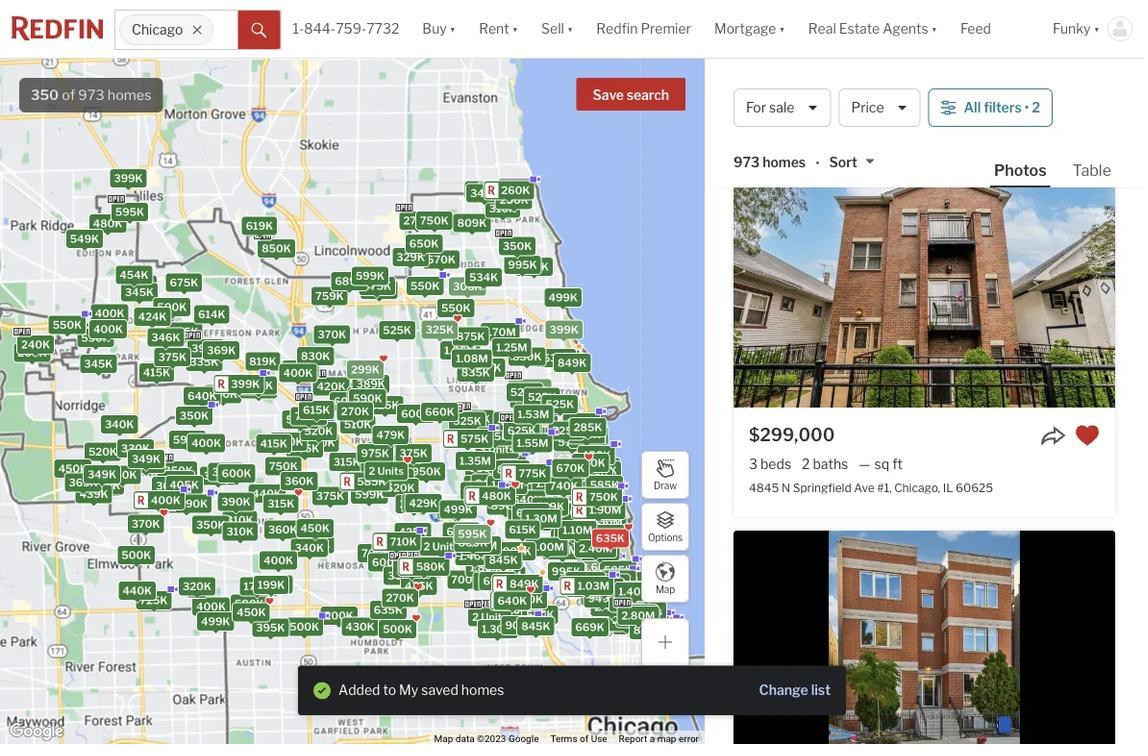 Task type: describe. For each thing, give the bounding box(es) containing it.
1 horizontal spatial 849k
[[558, 357, 587, 369]]

0 vertical spatial 995k
[[508, 259, 537, 271]]

favorite button image
[[1075, 423, 1100, 448]]

424k
[[138, 311, 167, 323]]

1 vertical spatial 640k
[[513, 494, 542, 507]]

0 horizontal spatial 345k
[[84, 358, 113, 370]]

285k
[[574, 421, 602, 434]]

800k down 960k
[[476, 571, 505, 584]]

350k down the 335k
[[180, 410, 209, 422]]

329k
[[396, 251, 425, 264]]

draw button
[[641, 451, 689, 499]]

1 vertical spatial 325k
[[426, 323, 454, 336]]

925k
[[478, 575, 506, 588]]

1.85m
[[584, 545, 616, 558]]

3 beds for 2 baths
[[749, 456, 791, 472]]

1 vertical spatial 340k
[[105, 418, 134, 431]]

3 down 815k at the bottom of page
[[479, 443, 486, 456]]

585k left 950k
[[357, 475, 386, 488]]

560k
[[468, 479, 497, 491]]

1.95m down 1.38m
[[622, 608, 654, 620]]

600k up 685k
[[587, 461, 617, 474]]

redfin
[[597, 21, 638, 37]]

1.18m
[[406, 497, 436, 509]]

550k down 329k
[[411, 280, 440, 292]]

photos button
[[990, 160, 1069, 188]]

647k
[[526, 417, 554, 430]]

sell ▾ button
[[541, 0, 573, 58]]

homes inside 973 homes •
[[763, 154, 806, 171]]

0 vertical spatial 2.40m
[[579, 542, 613, 555]]

ft for — sq ft
[[893, 456, 903, 472]]

0 horizontal spatial homes
[[107, 87, 152, 103]]

590k
[[353, 392, 382, 405]]

options
[[648, 532, 683, 544]]

1.10m up 1.75m
[[625, 587, 655, 600]]

815k
[[482, 430, 509, 443]]

1 vertical spatial 534k
[[543, 352, 572, 365]]

260k
[[501, 184, 530, 197]]

2 units down 2.53m
[[627, 605, 663, 618]]

0 vertical spatial 775k
[[514, 393, 542, 405]]

759k
[[316, 290, 344, 302]]

sort
[[829, 154, 858, 171]]

photos
[[994, 161, 1047, 179]]

4845 n springfield ave #1, chicago, il 60625
[[749, 481, 993, 495]]

600k up 950k
[[401, 408, 431, 420]]

5 ▾ from the left
[[931, 21, 938, 37]]

beds for 2 baths
[[761, 456, 791, 472]]

599k left 1.18m
[[355, 488, 384, 501]]

mortgage ▾ button
[[703, 0, 797, 58]]

1-844-759-7732
[[293, 21, 399, 37]]

$299,000
[[749, 424, 835, 445]]

photo of 2550 n lakeview ave unit s2501, chicago, il 60614 image
[[734, 0, 1115, 64]]

650k down 815k at the bottom of page
[[493, 458, 522, 471]]

600k up 300k on the left of the page
[[372, 556, 402, 569]]

1 horizontal spatial 475k
[[363, 280, 391, 292]]

0 vertical spatial 1.35m
[[460, 455, 491, 467]]

750k down 860k
[[465, 551, 493, 564]]

1 horizontal spatial 1.70m
[[570, 575, 601, 587]]

0 horizontal spatial 849k
[[510, 578, 539, 591]]

funky ▾
[[1053, 21, 1100, 37]]

1-
[[293, 21, 304, 37]]

2 units right the 710k
[[424, 541, 459, 553]]

save
[[593, 87, 624, 103]]

389k
[[356, 378, 385, 390]]

2 horizontal spatial 345k
[[470, 187, 499, 200]]

search
[[627, 87, 669, 103]]

650k up '900k'
[[499, 604, 528, 616]]

670k
[[556, 462, 585, 474]]

2 vertical spatial 315k
[[262, 578, 289, 591]]

3.60m
[[582, 561, 615, 574]]

360k down 749k
[[285, 475, 314, 488]]

map region
[[0, 0, 887, 744]]

1.38m
[[627, 594, 658, 607]]

0 vertical spatial 625k
[[508, 424, 536, 437]]

price button
[[839, 88, 921, 127]]

700k up 815k at the bottom of page
[[461, 413, 490, 426]]

1 479k from the top
[[377, 428, 405, 441]]

1 vertical spatial il
[[943, 481, 953, 495]]

1 vertical spatial 850k
[[588, 465, 617, 477]]

0 horizontal spatial 240k
[[21, 338, 50, 351]]

0 horizontal spatial 306k
[[453, 280, 482, 293]]

0 horizontal spatial 485k
[[498, 415, 527, 428]]

2 units down 1.75m
[[630, 618, 665, 630]]

350k left "865k" at the bottom
[[208, 388, 238, 401]]

360k up 519k
[[156, 480, 185, 492]]

0 vertical spatial 349k
[[132, 453, 161, 466]]

1 horizontal spatial 240k
[[124, 278, 153, 291]]

999k
[[592, 528, 621, 541]]

2 vertical spatial 340k
[[295, 542, 324, 555]]

0 horizontal spatial 619k
[[246, 220, 273, 232]]

0 horizontal spatial 580k
[[235, 598, 264, 610]]

0 horizontal spatial 570k
[[427, 253, 456, 266]]

ave
[[854, 481, 875, 495]]

buy ▾ button
[[411, 0, 467, 58]]

1 vertical spatial 619k
[[630, 602, 657, 615]]

1 vertical spatial 395k
[[256, 622, 285, 634]]

2 horizontal spatial 540k
[[576, 457, 606, 469]]

2 vertical spatial 1.20m
[[638, 624, 670, 637]]

0 horizontal spatial 540k
[[274, 436, 303, 448]]

1 horizontal spatial chicago,
[[894, 481, 941, 495]]

973 inside 973 homes •
[[734, 154, 760, 171]]

2 units up 799k
[[519, 487, 554, 499]]

1.80m
[[470, 561, 502, 574]]

map button
[[641, 555, 689, 603]]

change list button
[[759, 681, 831, 700]]

550k up 875k
[[441, 302, 471, 314]]

1 horizontal spatial 520k
[[304, 425, 333, 437]]

for sale
[[746, 99, 795, 116]]

1.07m
[[588, 581, 620, 594]]

0 vertical spatial 695k
[[483, 575, 512, 588]]

▾ for funky ▾
[[1094, 21, 1100, 37]]

0 horizontal spatial 975k
[[361, 447, 390, 460]]

1 horizontal spatial 1.50m
[[582, 503, 614, 515]]

2 vertical spatial 425k
[[399, 526, 427, 538]]

ft for 2,843 sq ft
[[929, 112, 940, 128]]

599k up 890k
[[465, 485, 494, 497]]

1 vertical spatial 549k
[[351, 390, 380, 403]]

#1,
[[877, 481, 892, 495]]

• for homes
[[816, 155, 820, 172]]

679k
[[558, 452, 586, 465]]

3 up 647k
[[540, 352, 547, 365]]

sq for —
[[875, 456, 890, 472]]

1 horizontal spatial 415k
[[260, 438, 287, 450]]

0 vertical spatial 1.50m
[[536, 477, 568, 490]]

0 horizontal spatial 680k
[[371, 445, 401, 458]]

0 vertical spatial 845k
[[519, 515, 548, 528]]

rent ▾
[[479, 21, 518, 37]]

1.95m up 2.80m
[[613, 597, 645, 609]]

1 vertical spatial 680k
[[514, 593, 543, 606]]

0 vertical spatial 3 units
[[540, 352, 575, 365]]

600k down 924k at the bottom left of page
[[409, 562, 439, 575]]

chicago
[[132, 22, 183, 38]]

749k
[[295, 410, 323, 423]]

mortgage ▾ button
[[714, 0, 785, 58]]

0 vertical spatial 395k
[[204, 470, 233, 482]]

chicago, inside chicago, il homes for sale market insights | city guide
[[734, 77, 820, 103]]

550k left 424k at top
[[53, 319, 82, 331]]

350k down 330k
[[108, 469, 137, 481]]

1.03m up 946k
[[607, 575, 639, 587]]

750k up 1.90m
[[590, 491, 618, 503]]

800k down 924k at the bottom left of page
[[397, 562, 427, 575]]

3 up 4845 at the right
[[749, 456, 758, 472]]

973 homes •
[[734, 154, 820, 172]]

750k up 1.75m
[[627, 584, 656, 597]]

2 vertical spatial 850k
[[625, 615, 655, 628]]

360k up the 199k
[[268, 523, 298, 536]]

beds for 3.5 baths
[[761, 112, 791, 128]]

0 vertical spatial 1.30m
[[525, 512, 557, 525]]

2 vertical spatial 640k
[[498, 595, 527, 607]]

809k
[[457, 217, 487, 229]]

2 vertical spatial 635k
[[374, 604, 403, 617]]

1 vertical spatial 315k
[[268, 498, 295, 510]]

2 479k from the top
[[377, 429, 405, 441]]

365k
[[69, 477, 98, 489]]

650k right 1.08m
[[512, 351, 542, 363]]

sell ▾ button
[[530, 0, 585, 58]]

0 horizontal spatial 1.53m
[[518, 408, 549, 420]]

1 horizontal spatial 420k
[[575, 427, 603, 440]]

2 units up 647k
[[513, 382, 548, 395]]

1.40m down "3.60m"
[[570, 582, 602, 594]]

0 vertical spatial 425k
[[588, 468, 617, 480]]

545k
[[365, 284, 394, 296]]

1.10m right 815k at the bottom of page
[[511, 429, 541, 441]]

950k
[[412, 465, 441, 478]]

1 vertical spatial 675k
[[302, 538, 330, 550]]

800k down 1.00m
[[505, 620, 535, 632]]

924k
[[397, 548, 425, 561]]

2,843
[[871, 112, 908, 128]]

2 vertical spatial 270k
[[386, 592, 414, 604]]

0 vertical spatial 725k
[[553, 425, 580, 437]]

1 horizontal spatial 995k
[[552, 566, 581, 578]]

1.40m down 860k
[[459, 550, 491, 562]]

0 vertical spatial 580k
[[416, 561, 446, 573]]

844-
[[304, 21, 336, 37]]

190k
[[482, 185, 510, 197]]

360k down 950k
[[399, 498, 429, 511]]

market
[[734, 105, 787, 124]]

0 horizontal spatial 850k
[[262, 242, 291, 255]]

2 vertical spatial 1.30m
[[482, 623, 514, 636]]

405k
[[170, 479, 199, 491]]

2 horizontal spatial 1.50m
[[621, 606, 653, 619]]

1.40m up 1.80m
[[465, 539, 497, 552]]

1-844-759-7732 link
[[293, 21, 399, 37]]

2 units down 925k
[[472, 611, 508, 624]]

2 inside the all filters • 2 button
[[1032, 99, 1041, 116]]

0 vertical spatial 675k
[[170, 276, 198, 289]]

added
[[338, 682, 380, 699]]

1.75m
[[629, 602, 660, 614]]

449k
[[613, 616, 642, 629]]

330k
[[121, 443, 150, 455]]

for
[[746, 99, 766, 116]]

— sq ft
[[859, 456, 903, 472]]

real estate agents ▾ link
[[809, 0, 938, 58]]

60625
[[956, 481, 993, 495]]

1 vertical spatial 2.40m
[[595, 601, 628, 614]]

1.90m
[[589, 504, 621, 516]]

funky
[[1053, 21, 1091, 37]]

1 vertical spatial 375k
[[400, 447, 428, 460]]

710k
[[390, 535, 417, 548]]

899k
[[607, 572, 636, 585]]

0 horizontal spatial 520k
[[88, 446, 117, 458]]

875k
[[457, 330, 485, 343]]

2 horizontal spatial 475k
[[405, 580, 433, 592]]

669k
[[575, 621, 605, 634]]

0 vertical spatial 534k
[[469, 271, 498, 284]]

table
[[1073, 161, 1112, 179]]

585k up 1.90m
[[590, 479, 619, 491]]

2 vertical spatial 725k
[[140, 595, 168, 607]]

guide
[[901, 105, 942, 124]]

0 horizontal spatial 420k
[[317, 380, 346, 393]]

350 of 973 homes
[[31, 87, 152, 103]]

1 vertical spatial 485k
[[627, 584, 656, 597]]

0 vertical spatial 340k
[[286, 363, 315, 376]]

change list
[[759, 682, 831, 699]]

1 vertical spatial 345k
[[125, 286, 154, 298]]

mortgage
[[714, 21, 776, 37]]

1 vertical spatial 1.30m
[[508, 595, 540, 607]]

of
[[62, 87, 75, 103]]

750k down 749k
[[269, 460, 298, 473]]

1 horizontal spatial 1.20m
[[594, 578, 626, 590]]

346k
[[151, 331, 180, 344]]

0 horizontal spatial 949k
[[588, 592, 617, 605]]

0 horizontal spatial 615k
[[303, 404, 330, 417]]

300k
[[388, 570, 417, 582]]

1 vertical spatial 535k
[[291, 443, 319, 455]]

1 vertical spatial 949k
[[631, 608, 660, 621]]

redfin premier
[[597, 21, 691, 37]]

2 units left 950k
[[369, 465, 404, 477]]

585k up 1.07m
[[604, 564, 633, 577]]

350
[[31, 87, 59, 103]]

2 vertical spatial 625k
[[594, 590, 622, 602]]

1 horizontal spatial 570k
[[558, 436, 587, 448]]

870k
[[497, 463, 526, 476]]

650k up 1.80m
[[447, 526, 476, 538]]

1.40m down 899k
[[619, 586, 651, 598]]

750k left 809k
[[420, 215, 449, 227]]

0 horizontal spatial 3 units
[[479, 443, 515, 456]]

2 vertical spatial 845k
[[521, 620, 551, 633]]

1 horizontal spatial 1.35m
[[529, 502, 561, 514]]

350k down 1.06m
[[472, 362, 501, 374]]

199k
[[258, 579, 285, 592]]

599k up 545k
[[356, 270, 385, 282]]

remove chicago image
[[191, 24, 203, 36]]



Task type: locate. For each thing, give the bounding box(es) containing it.
• inside button
[[1025, 99, 1029, 116]]

buy
[[423, 21, 447, 37]]

595k
[[115, 206, 144, 218], [173, 434, 202, 446], [458, 528, 487, 540]]

799k
[[536, 501, 565, 513]]

995k down 1.65m
[[552, 566, 581, 578]]

640k up '900k'
[[498, 595, 527, 607]]

325k
[[469, 184, 497, 197], [426, 323, 454, 336]]

0 horizontal spatial il
[[825, 77, 844, 103]]

1 vertical spatial 270k
[[341, 405, 369, 418]]

1 horizontal spatial 534k
[[543, 352, 572, 365]]

1 vertical spatial 200k
[[325, 610, 354, 622]]

2 horizontal spatial 625k
[[594, 590, 622, 602]]

830k
[[301, 350, 330, 362]]

675k up 614k
[[170, 276, 198, 289]]

1.53m up 1.05m
[[518, 408, 549, 420]]

315k right 320k
[[262, 578, 289, 591]]

2 3 beds from the top
[[749, 456, 791, 472]]

beds
[[761, 112, 791, 128], [761, 456, 791, 472]]

1 vertical spatial 475k
[[170, 326, 199, 338]]

photo of 4845 n springfield ave #1, chicago, il 60625 image
[[734, 187, 1115, 408]]

3 units up 647k
[[540, 352, 575, 365]]

homes down market insights link
[[763, 154, 806, 171]]

315k down 510k
[[333, 456, 360, 468]]

390k down "405k"
[[179, 498, 208, 510]]

0 horizontal spatial 375k
[[158, 351, 187, 364]]

1 vertical spatial 425k
[[585, 506, 613, 518]]

added to my saved homes
[[338, 682, 504, 699]]

1.10m down 846k on the bottom of the page
[[563, 524, 593, 537]]

759-
[[336, 21, 367, 37]]

3 ▾ from the left
[[567, 21, 573, 37]]

1.95m
[[613, 597, 645, 609], [622, 608, 654, 620]]

525k
[[383, 324, 411, 336], [510, 386, 539, 398], [528, 391, 556, 403], [546, 398, 574, 410], [371, 399, 399, 412], [453, 415, 482, 427]]

▾ for rent ▾
[[512, 21, 518, 37]]

0 vertical spatial 640k
[[188, 390, 217, 402]]

0 vertical spatial 345k
[[470, 187, 499, 200]]

1 vertical spatial baths
[[813, 456, 848, 472]]

2.53m
[[626, 593, 659, 605]]

0 vertical spatial 615k
[[303, 404, 330, 417]]

335k
[[190, 356, 219, 369]]

575k
[[572, 429, 601, 441], [461, 433, 489, 445], [573, 486, 601, 498], [526, 608, 554, 621]]

475k down 614k
[[170, 326, 199, 338]]

insights
[[790, 105, 848, 124]]

4.00m
[[530, 541, 564, 553]]

454k
[[120, 269, 149, 281]]

700k down 860k
[[451, 574, 480, 586]]

2 horizontal spatial 520k
[[386, 482, 415, 494]]

345k
[[470, 187, 499, 200], [125, 286, 154, 298], [84, 358, 113, 370]]

485k up 815k at the bottom of page
[[498, 415, 527, 428]]

425k down 685k
[[585, 506, 613, 518]]

625k up 890k
[[475, 483, 503, 495]]

2 vertical spatial 615k
[[646, 624, 674, 637]]

1 horizontal spatial 3 units
[[540, 352, 575, 365]]

0 horizontal spatial 349k
[[87, 468, 116, 481]]

2 beds from the top
[[761, 456, 791, 472]]

1 vertical spatial 1.53m
[[598, 574, 630, 586]]

$3,295,000
[[749, 80, 850, 101]]

saved
[[421, 682, 459, 699]]

2.40m down 999k
[[579, 542, 613, 555]]

ft down for
[[929, 112, 940, 128]]

995k down 250k
[[508, 259, 537, 271]]

2.80m
[[622, 610, 655, 622]]

section containing added to my saved homes
[[298, 666, 846, 715]]

1 horizontal spatial il
[[943, 481, 953, 495]]

2.40m down 1.07m
[[595, 601, 628, 614]]

615k
[[303, 404, 330, 417], [509, 523, 536, 536], [646, 624, 674, 637]]

425k
[[588, 468, 617, 480], [585, 506, 613, 518], [399, 526, 427, 538]]

395k down the 199k
[[256, 622, 285, 634]]

549k
[[70, 233, 99, 245], [351, 390, 380, 403]]

1 beds from the top
[[761, 112, 791, 128]]

520k
[[304, 425, 333, 437], [88, 446, 117, 458], [386, 482, 415, 494]]

• right filters on the top
[[1025, 99, 1029, 116]]

baths up springfield at the bottom of the page
[[813, 456, 848, 472]]

1 horizontal spatial 540k
[[365, 460, 394, 472]]

1.10m down 925k
[[483, 611, 513, 623]]

595k up "405k"
[[173, 434, 202, 446]]

580k down "179k"
[[235, 598, 264, 610]]

1 horizontal spatial •
[[1025, 99, 1029, 116]]

0 vertical spatial beds
[[761, 112, 791, 128]]

homes
[[849, 77, 920, 103]]

city
[[868, 105, 897, 124]]

550k down 749k
[[306, 437, 335, 449]]

1 vertical spatial 725k
[[382, 472, 410, 484]]

2 horizontal spatial 615k
[[646, 624, 674, 637]]

1 ▾ from the left
[[450, 21, 456, 37]]

0 vertical spatial 3 beds
[[749, 112, 791, 128]]

2 vertical spatial 595k
[[458, 528, 487, 540]]

845k down 799k
[[519, 515, 548, 528]]

570k up 679k on the bottom of page
[[558, 436, 587, 448]]

340k left the 710k
[[295, 542, 324, 555]]

0 horizontal spatial chicago,
[[734, 77, 820, 103]]

0 vertical spatial 315k
[[333, 456, 360, 468]]

600k up 510k
[[334, 395, 363, 408]]

350k down 519k
[[196, 519, 226, 531]]

0 vertical spatial 270k
[[403, 214, 432, 227]]

rent
[[479, 21, 509, 37]]

0 horizontal spatial 415k
[[143, 366, 170, 379]]

1 vertical spatial 520k
[[88, 446, 117, 458]]

570k
[[427, 253, 456, 266], [558, 436, 587, 448]]

▾ right sell
[[567, 21, 573, 37]]

1 vertical spatial 3 units
[[479, 443, 515, 456]]

949k
[[588, 592, 617, 605], [631, 608, 660, 621]]

il inside chicago, il homes for sale market insights | city guide
[[825, 77, 844, 103]]

439k
[[79, 488, 108, 501]]

2 units down 870k
[[476, 478, 511, 490]]

1 vertical spatial 1.70m
[[570, 575, 601, 587]]

3.5 baths
[[802, 112, 861, 128]]

250k
[[500, 194, 529, 206]]

635k up 430k
[[374, 604, 403, 617]]

615k left 590k
[[303, 404, 330, 417]]

feed
[[961, 21, 991, 37]]

sq right 2,843 at the right of the page
[[911, 112, 926, 128]]

849k up '285k'
[[558, 357, 587, 369]]

570k right 329k
[[427, 253, 456, 266]]

0 vertical spatial baths
[[825, 112, 861, 128]]

homes right saved
[[461, 682, 504, 699]]

395k right "405k"
[[204, 470, 233, 482]]

519k
[[175, 497, 202, 509]]

photo of 1434 n wood st unit 1n, chicago, il 60622 image
[[734, 531, 1115, 744]]

2 units
[[513, 382, 548, 395], [369, 465, 404, 477], [476, 478, 511, 490], [519, 487, 554, 499], [424, 541, 459, 553], [627, 605, 663, 618], [472, 611, 508, 624], [630, 618, 665, 630]]

1.40m
[[491, 479, 524, 491], [554, 480, 587, 492], [465, 539, 497, 552], [459, 550, 491, 562], [570, 582, 602, 594], [619, 586, 651, 598]]

585k up 560k
[[469, 462, 499, 474]]

635k
[[580, 471, 608, 484], [596, 532, 625, 545], [374, 604, 403, 617]]

None search field
[[213, 11, 238, 49]]

0 horizontal spatial 549k
[[70, 233, 99, 245]]

1.10m
[[511, 429, 541, 441], [563, 524, 593, 537], [625, 587, 655, 600], [483, 611, 513, 623]]

0 vertical spatial 975k
[[361, 447, 390, 460]]

700k down the 819k
[[244, 383, 273, 396]]

695k down 1.80m
[[483, 575, 512, 588]]

submit search image
[[251, 23, 267, 38]]

baths for 2 baths
[[813, 456, 848, 472]]

270k down 300k on the left of the page
[[386, 592, 414, 604]]

0 horizontal spatial 440k
[[123, 585, 152, 597]]

3 beds for 3.5 baths
[[749, 112, 791, 128]]

689k
[[335, 275, 364, 287]]

1 3 beds from the top
[[749, 112, 791, 128]]

4845
[[749, 481, 779, 495]]

550k
[[411, 280, 440, 292], [441, 302, 471, 314], [53, 319, 82, 331], [306, 437, 335, 449]]

• for filters
[[1025, 99, 1029, 116]]

0 vertical spatial 949k
[[588, 592, 617, 605]]

1 vertical spatial 845k
[[489, 554, 518, 566]]

n
[[782, 481, 791, 495]]

1 vertical spatial 849k
[[510, 578, 539, 591]]

1 horizontal spatial 390k
[[221, 496, 251, 508]]

1.40m down 870k
[[491, 479, 524, 491]]

1.35m up 560k
[[460, 455, 491, 467]]

0 horizontal spatial •
[[816, 155, 820, 172]]

1.20m down 2.80m
[[638, 624, 670, 637]]

0 horizontal spatial 1.50m
[[536, 477, 568, 490]]

buy ▾ button
[[423, 0, 456, 58]]

section
[[298, 666, 846, 715]]

430k
[[346, 621, 375, 633]]

0 vertical spatial 1.53m
[[518, 408, 549, 420]]

1 vertical spatial beds
[[761, 456, 791, 472]]

1.70m down "3.60m"
[[570, 575, 601, 587]]

6 ▾ from the left
[[1094, 21, 1100, 37]]

835k
[[461, 366, 490, 379]]

850k
[[262, 242, 291, 255], [588, 465, 617, 477], [625, 615, 655, 628]]

0 vertical spatial 973
[[78, 87, 104, 103]]

3 left sale
[[749, 112, 758, 128]]

3 units down 815k at the bottom of page
[[479, 443, 515, 456]]

600k right "405k"
[[222, 467, 251, 480]]

615k up 807k
[[509, 523, 536, 536]]

table button
[[1069, 160, 1115, 186]]

2 horizontal spatial 1.70m
[[638, 623, 670, 635]]

1 vertical spatial 306k
[[567, 416, 596, 429]]

370k
[[318, 329, 346, 341], [569, 479, 598, 491], [132, 518, 160, 530]]

846k
[[555, 506, 584, 519]]

4 ▾ from the left
[[779, 21, 785, 37]]

306k up 875k
[[453, 280, 482, 293]]

favorite button checkbox
[[1075, 423, 1100, 448]]

600k up 4.00m
[[516, 507, 546, 519]]

625k
[[508, 424, 536, 437], [475, 483, 503, 495], [594, 590, 622, 602]]

0 vertical spatial 530k
[[81, 332, 110, 344]]

390k right 519k
[[221, 496, 251, 508]]

299k
[[351, 363, 380, 376]]

sq right —
[[875, 456, 890, 472]]

draw
[[654, 480, 677, 492]]

3.50m
[[620, 612, 654, 625]]

1.40m down 670k
[[554, 480, 587, 492]]

1.60m
[[642, 623, 674, 635]]

540k down 510k
[[365, 460, 394, 472]]

540k down 749k
[[274, 436, 303, 448]]

240k
[[124, 278, 153, 291], [21, 338, 50, 351]]

homes right of at the top left of the page
[[107, 87, 152, 103]]

0 vertical spatial 440k
[[252, 487, 282, 500]]

homes
[[107, 87, 152, 103], [763, 154, 806, 171], [461, 682, 504, 699]]

0 vertical spatial 375k
[[158, 351, 187, 364]]

775k up 647k
[[514, 393, 542, 405]]

1 horizontal spatial 345k
[[125, 286, 154, 298]]

399k
[[114, 172, 143, 185], [550, 324, 579, 336], [191, 342, 220, 355], [231, 378, 260, 391], [212, 466, 241, 478], [632, 615, 661, 627]]

▾ right buy
[[450, 21, 456, 37]]

▾
[[450, 21, 456, 37], [512, 21, 518, 37], [567, 21, 573, 37], [779, 21, 785, 37], [931, 21, 938, 37], [1094, 21, 1100, 37]]

price
[[851, 99, 884, 116]]

340k
[[286, 363, 315, 376], [105, 418, 134, 431], [295, 542, 324, 555]]

0 horizontal spatial 200k
[[18, 347, 47, 359]]

450k
[[582, 449, 611, 461], [58, 462, 88, 475], [441, 504, 471, 516], [301, 522, 330, 534], [237, 606, 266, 619]]

1 vertical spatial 615k
[[509, 523, 536, 536]]

599k up 2.80m
[[627, 592, 656, 604]]

1.00m
[[489, 569, 522, 582]]

0 vertical spatial 595k
[[115, 206, 144, 218]]

845k up 1.00m
[[489, 554, 518, 566]]

baths for 3.5 baths
[[825, 112, 861, 128]]

sq
[[911, 112, 926, 128], [875, 456, 890, 472]]

650k up 329k
[[409, 237, 439, 250]]

for
[[924, 77, 954, 103]]

900k
[[505, 620, 535, 632]]

849k
[[558, 357, 587, 369], [510, 578, 539, 591]]

1 horizontal spatial homes
[[461, 682, 504, 699]]

▾ for sell ▾
[[567, 21, 573, 37]]

640k down the 335k
[[188, 390, 217, 402]]

1 horizontal spatial 375k
[[316, 490, 344, 503]]

1.35m down 740k
[[529, 502, 561, 514]]

sale
[[958, 77, 1002, 103]]

filters
[[984, 99, 1022, 116]]

1 vertical spatial 775k
[[519, 467, 547, 480]]

1 vertical spatial 415k
[[260, 438, 287, 450]]

▾ for buy ▾
[[450, 21, 456, 37]]

615k down 2.80m
[[646, 624, 674, 637]]

—
[[859, 456, 871, 472]]

700k
[[244, 383, 273, 396], [461, 413, 490, 426], [362, 547, 391, 560], [451, 574, 480, 586], [451, 574, 480, 587]]

google image
[[5, 719, 68, 744]]

534k up 647k
[[543, 352, 572, 365]]

1 vertical spatial 595k
[[173, 434, 202, 446]]

700k down 1.80m
[[451, 574, 480, 587]]

614k
[[198, 308, 226, 321]]

ft right —
[[893, 456, 903, 472]]

580k
[[416, 561, 446, 573], [235, 598, 264, 610]]

2 ▾ from the left
[[512, 21, 518, 37]]

0 horizontal spatial 995k
[[508, 259, 537, 271]]

2 vertical spatial 345k
[[84, 358, 113, 370]]

625k down 899k
[[594, 590, 622, 602]]

▾ right funky
[[1094, 21, 1100, 37]]

890k
[[491, 500, 520, 512]]

1 horizontal spatial 725k
[[382, 472, 410, 484]]

700k up 300k on the left of the page
[[362, 547, 391, 560]]

475k right 759k
[[363, 280, 391, 292]]

1.03m down "3.60m"
[[578, 580, 610, 592]]

0 horizontal spatial 595k
[[115, 206, 144, 218]]

475k
[[363, 280, 391, 292], [170, 326, 199, 338], [405, 580, 433, 592]]

415k
[[143, 366, 170, 379], [260, 438, 287, 450]]

349k
[[132, 453, 161, 466], [87, 468, 116, 481]]

635k up 685k
[[580, 471, 608, 484]]

1 horizontal spatial 615k
[[509, 523, 536, 536]]

535k
[[286, 413, 315, 426], [291, 443, 319, 455]]

1 horizontal spatial 695k
[[620, 592, 649, 604]]

▾ for mortgage ▾
[[779, 21, 785, 37]]

1 horizontal spatial 1.53m
[[598, 574, 630, 586]]

1.70m up 1.08m
[[485, 326, 516, 339]]

350k up "405k"
[[164, 464, 193, 477]]

350k down 250k
[[503, 240, 532, 253]]

0 horizontal spatial sq
[[875, 456, 890, 472]]

ft
[[929, 112, 940, 128], [893, 456, 903, 472]]

|
[[856, 105, 860, 124]]

1 horizontal spatial 325k
[[469, 184, 497, 197]]

sq for 2,843
[[911, 112, 926, 128]]

1 horizontal spatial 595k
[[173, 434, 202, 446]]

179k
[[244, 581, 270, 593]]

• inside 973 homes •
[[816, 155, 820, 172]]

2 baths
[[802, 456, 848, 472]]

1 horizontal spatial ft
[[929, 112, 940, 128]]

420k up 679k on the bottom of page
[[575, 427, 603, 440]]

0 horizontal spatial 1.20m
[[512, 511, 544, 523]]

289k
[[88, 481, 117, 493]]

2 vertical spatial 370k
[[132, 518, 160, 530]]

1 horizontal spatial 306k
[[567, 416, 596, 429]]

1 horizontal spatial 975k
[[604, 574, 632, 586]]

2 horizontal spatial 1.20m
[[638, 624, 670, 637]]

rent ▾ button
[[467, 0, 530, 58]]

0 vertical spatial 325k
[[469, 184, 497, 197]]

440k right 519k
[[252, 487, 282, 500]]

530k left 346k
[[81, 332, 110, 344]]

1 vertical spatial 570k
[[558, 436, 587, 448]]



Task type: vqa. For each thing, say whether or not it's contained in the screenshot.
11
no



